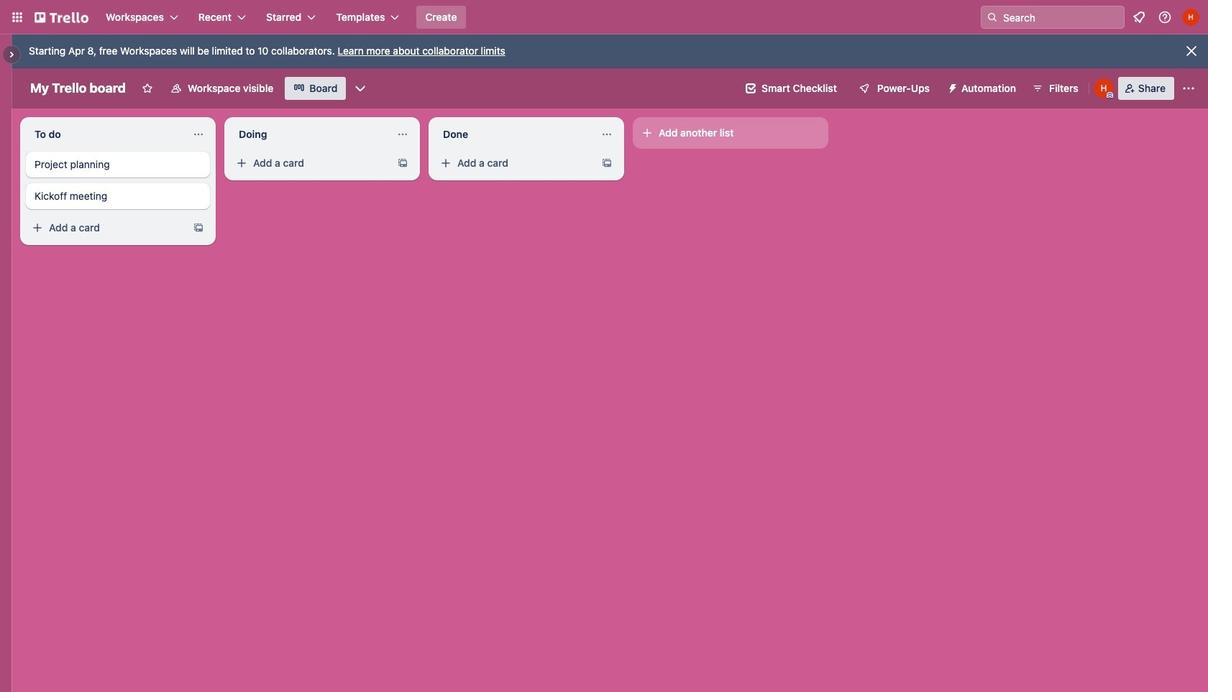 Task type: describe. For each thing, give the bounding box(es) containing it.
create from template… image
[[601, 158, 613, 169]]

show menu image
[[1182, 81, 1196, 96]]

Board name text field
[[23, 77, 133, 100]]

primary element
[[0, 0, 1208, 35]]

1 horizontal spatial create from template… image
[[397, 158, 409, 169]]



Task type: vqa. For each thing, say whether or not it's contained in the screenshot.
Workspaces Popup Button
no



Task type: locate. For each thing, give the bounding box(es) containing it.
0 horizontal spatial howard (howard38800628) image
[[1094, 78, 1114, 99]]

0 vertical spatial howard (howard38800628) image
[[1183, 9, 1200, 26]]

this member is an admin of this board. image
[[1107, 92, 1113, 99]]

None text field
[[26, 123, 187, 146], [434, 123, 596, 146], [26, 123, 187, 146], [434, 123, 596, 146]]

star or unstar board image
[[142, 83, 153, 94]]

customize views image
[[353, 81, 368, 96]]

howard (howard38800628) image
[[1183, 9, 1200, 26], [1094, 78, 1114, 99]]

1 horizontal spatial howard (howard38800628) image
[[1183, 9, 1200, 26]]

1 vertical spatial howard (howard38800628) image
[[1094, 78, 1114, 99]]

search image
[[987, 12, 998, 23]]

Search field
[[998, 7, 1124, 27]]

0 vertical spatial create from template… image
[[397, 158, 409, 169]]

open information menu image
[[1158, 10, 1172, 24]]

sm image
[[942, 77, 962, 97]]

back to home image
[[35, 6, 88, 29]]

None text field
[[230, 123, 391, 146]]

smart checklist icon image
[[746, 83, 756, 94]]

1 vertical spatial create from template… image
[[193, 222, 204, 234]]

create from template… image
[[397, 158, 409, 169], [193, 222, 204, 234]]

0 notifications image
[[1131, 9, 1148, 26]]

0 horizontal spatial create from template… image
[[193, 222, 204, 234]]



